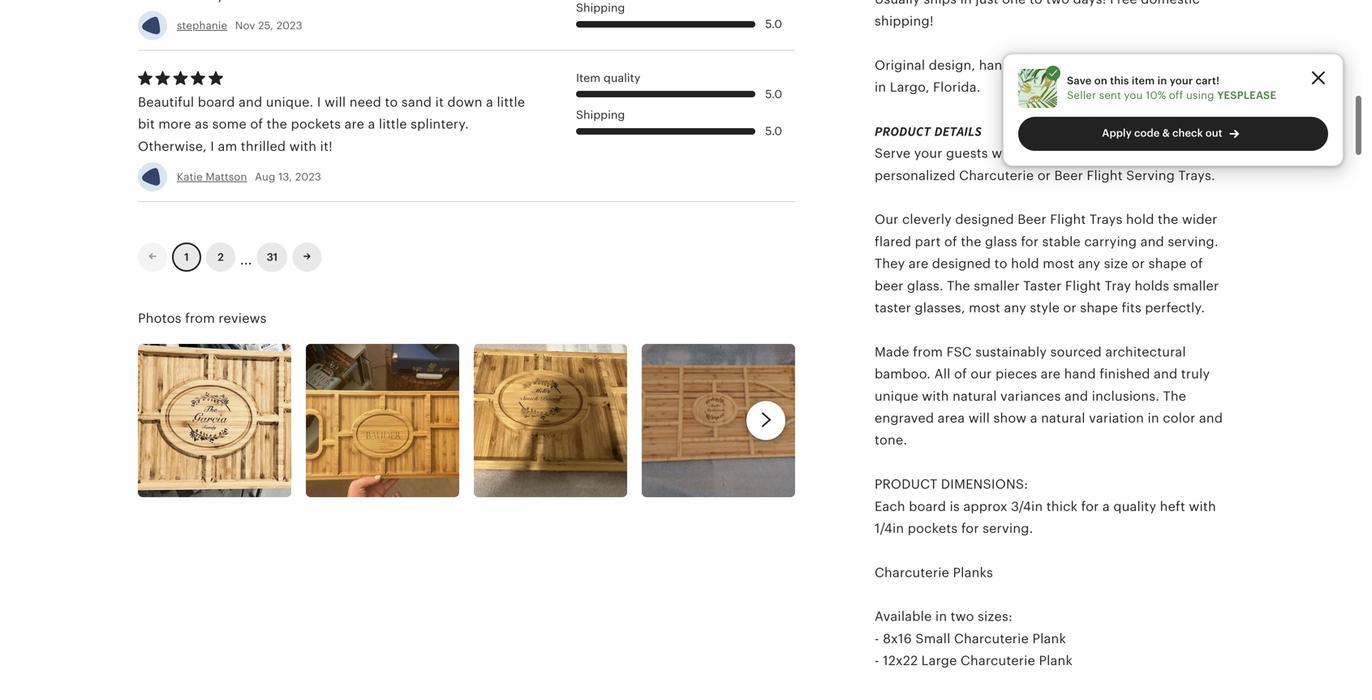 Task type: describe. For each thing, give the bounding box(es) containing it.
area
[[938, 411, 965, 426]]

design,
[[929, 58, 976, 73]]

8x16
[[883, 632, 912, 646]]

two inside usually ships in just one to two days! free domestic shipping!
[[1046, 0, 1070, 6]]

as
[[195, 117, 209, 132]]

pieces
[[996, 367, 1037, 382]]

for inside our cleverly designed beer flight trays hold the wider flared part of the glass for stable carrying and serving. they are designed to hold most any size or shape of beer glass. the smaller taster flight tray holds smaller taster glasses, most any style or shape fits perfectly.
[[1021, 235, 1039, 249]]

days!
[[1074, 0, 1107, 6]]

a inside made from fsc sustainably sourced architectural bamboo. all of our pieces are hand finished and truly unique with natural variances and inclusions. the engraved area will show a natural variation in color and tone.
[[1031, 411, 1038, 426]]

serving
[[1127, 168, 1175, 183]]

with right guests
[[992, 146, 1019, 161]]

1 vertical spatial designed
[[932, 257, 991, 271]]

guests
[[946, 146, 988, 161]]

off
[[1169, 89, 1184, 101]]

0 horizontal spatial little
[[379, 117, 407, 132]]

the inside beautiful board and unique. i will need to sand it down a little bit more as some of the pockets are a little splintery. otherwise, i am thrilled with it!
[[267, 117, 287, 132]]

flared
[[875, 235, 912, 249]]

otherwise,
[[138, 139, 207, 154]]

serving. inside product dimensions: each board is approx 3/4in thick for a quality heft with 1/4in pockets for serving.
[[983, 521, 1034, 536]]

size
[[1104, 257, 1129, 271]]

unique.
[[266, 95, 314, 110]]

our cleverly designed beer flight trays hold the wider flared part of the glass for stable carrying and serving. they are designed to hold most any size or shape of beer glass. the smaller taster flight tray holds smaller taster glasses, most any style or shape fits perfectly.
[[875, 212, 1219, 315]]

and inside 𝙋𝙍𝙊𝘿𝙐𝘾𝙏 𝘿𝙀𝙏𝘼𝙄𝙇𝙎 serve your guests with style and panache with a personalized charcuterie or beer flight serving trays.
[[1056, 146, 1080, 161]]

dimensions:
[[941, 477, 1029, 492]]

show
[[994, 411, 1027, 426]]

am
[[218, 139, 237, 154]]

0 vertical spatial natural
[[953, 389, 997, 404]]

beer inside our cleverly designed beer flight trays hold the wider flared part of the glass for stable carrying and serving. they are designed to hold most any size or shape of beer glass. the smaller taster flight tray holds smaller taster glasses, most any style or shape fits perfectly.
[[1018, 212, 1047, 227]]

0 vertical spatial quality
[[604, 72, 641, 84]]

tone.
[[875, 433, 908, 448]]

approx
[[964, 499, 1008, 514]]

glass
[[985, 235, 1018, 249]]

it
[[435, 95, 444, 110]]

1 horizontal spatial the
[[961, 235, 982, 249]]

bit
[[138, 117, 155, 132]]

this
[[1111, 75, 1129, 87]]

are for pockets
[[345, 117, 365, 132]]

31 link
[[257, 243, 288, 272]]

glass.
[[907, 279, 944, 293]]

made from fsc sustainably sourced architectural bamboo. all of our pieces are hand finished and truly unique with natural variances and inclusions. the engraved area will show a natural variation in color and tone.
[[875, 345, 1223, 448]]

and down hand
[[1065, 389, 1089, 404]]

using
[[1187, 89, 1215, 101]]

splintery.
[[411, 117, 469, 132]]

2 smaller from the left
[[1173, 279, 1219, 293]]

taster
[[1024, 279, 1062, 293]]

all
[[935, 367, 951, 382]]

1 horizontal spatial hold
[[1126, 212, 1155, 227]]

0 vertical spatial shape
[[1149, 257, 1187, 271]]

1 vertical spatial natural
[[1041, 411, 1086, 426]]

with inside product dimensions: each board is approx 3/4in thick for a quality heft with 1/4in pockets for serving.
[[1189, 499, 1217, 514]]

personalized
[[875, 168, 956, 183]]

variances
[[1001, 389, 1061, 404]]

and inside our cleverly designed beer flight trays hold the wider flared part of the glass for stable carrying and serving. they are designed to hold most any size or shape of beer glass. the smaller taster flight tray holds smaller taster glasses, most any style or shape fits perfectly.
[[1141, 235, 1165, 249]]

bamboo.
[[875, 367, 931, 382]]

our
[[875, 212, 899, 227]]

2 vertical spatial flight
[[1066, 279, 1102, 293]]

largo,
[[890, 80, 930, 95]]

1 vertical spatial plank
[[1039, 654, 1073, 668]]

cleverly
[[902, 212, 952, 227]]

right
[[1050, 58, 1080, 73]]

&
[[1163, 127, 1170, 139]]

of down 'wider'
[[1191, 257, 1203, 271]]

flight inside 𝙋𝙍𝙊𝘿𝙐𝘾𝙏 𝘿𝙀𝙏𝘼𝙄𝙇𝙎 serve your guests with style and panache with a personalized charcuterie or beer flight serving trays.
[[1087, 168, 1123, 183]]

1 smaller from the left
[[974, 279, 1020, 293]]

truly
[[1182, 367, 1210, 382]]

carrying
[[1085, 235, 1137, 249]]

of right part
[[945, 235, 958, 249]]

0 vertical spatial plank
[[1033, 632, 1067, 646]]

product
[[875, 477, 938, 492]]

wider
[[1182, 212, 1218, 227]]

part
[[915, 235, 941, 249]]

item quality
[[576, 72, 641, 84]]

0 horizontal spatial for
[[962, 521, 979, 536]]

0 vertical spatial i
[[317, 95, 321, 110]]

katie mattson link
[[177, 171, 247, 183]]

finished
[[1100, 367, 1151, 382]]

you
[[1124, 89, 1143, 101]]

seller
[[1067, 89, 1097, 101]]

1 - from the top
[[875, 632, 880, 646]]

heft
[[1160, 499, 1186, 514]]

and right color
[[1200, 411, 1223, 426]]

in inside usually ships in just one to two days! free domestic shipping!
[[961, 0, 972, 6]]

architectural
[[1106, 345, 1186, 359]]

small
[[916, 632, 951, 646]]

mattson
[[206, 171, 247, 183]]

our inside made from fsc sustainably sourced architectural bamboo. all of our pieces are hand finished and truly unique with natural variances and inclusions. the engraved area will show a natural variation in color and tone.
[[971, 367, 992, 382]]

workshop
[[1156, 58, 1218, 73]]

sourced
[[1051, 345, 1102, 359]]

style inside our cleverly designed beer flight trays hold the wider flared part of the glass for stable carrying and serving. they are designed to hold most any size or shape of beer glass. the smaller taster flight tray holds smaller taster glasses, most any style or shape fits perfectly.
[[1030, 301, 1060, 315]]

3 5.0 from the top
[[765, 125, 782, 138]]

our inside original design, handmade right here in our workshop in largo, florida.
[[1131, 58, 1152, 73]]

beautiful board and unique. i will need to sand it down a little bit more as some of the pockets are a little splintery. otherwise, i am thrilled with it!
[[138, 95, 525, 154]]

25,
[[258, 19, 274, 32]]

31
[[267, 251, 278, 263]]

0 horizontal spatial any
[[1004, 301, 1027, 315]]

perfectly.
[[1145, 301, 1205, 315]]

apply
[[1102, 127, 1132, 139]]

and down architectural
[[1154, 367, 1178, 382]]

one
[[1002, 0, 1026, 6]]

fsc
[[947, 345, 972, 359]]

trays.
[[1179, 168, 1216, 183]]

12x22
[[883, 654, 918, 668]]

𝙋𝙍𝙊𝘿𝙐𝘾𝙏 𝘿𝙀𝙏𝘼𝙄𝙇𝙎 serve your guests with style and panache with a personalized charcuterie or beer flight serving trays.
[[875, 124, 1216, 183]]

save
[[1067, 75, 1092, 87]]

your inside 'save on this item in your cart! seller sent you 10% off using yesplease'
[[1170, 75, 1193, 87]]

florida.
[[933, 80, 981, 95]]

pockets inside beautiful board and unique. i will need to sand it down a little bit more as some of the pockets are a little splintery. otherwise, i am thrilled with it!
[[291, 117, 341, 132]]

style inside 𝙋𝙍𝙊𝘿𝙐𝘾𝙏 𝘿𝙀𝙏𝘼𝙄𝙇𝙎 serve your guests with style and panache with a personalized charcuterie or beer flight serving trays.
[[1023, 146, 1053, 161]]

2 horizontal spatial for
[[1082, 499, 1099, 514]]

inclusions.
[[1092, 389, 1160, 404]]

1 vertical spatial 2023
[[295, 171, 321, 183]]

product dimensions: each board is approx 3/4in thick for a quality heft with 1/4in pockets for serving.
[[875, 477, 1217, 536]]

will inside beautiful board and unique. i will need to sand it down a little bit more as some of the pockets are a little splintery. otherwise, i am thrilled with it!
[[325, 95, 346, 110]]

original
[[875, 58, 926, 73]]

a down need
[[368, 117, 375, 132]]

serve
[[875, 146, 911, 161]]

stephanie
[[177, 19, 227, 32]]

taster
[[875, 301, 911, 315]]

board inside product dimensions: each board is approx 3/4in thick for a quality heft with 1/4in pockets for serving.
[[909, 499, 946, 514]]

apply code & check out
[[1102, 127, 1223, 139]]

2 link
[[206, 243, 235, 272]]



Task type: locate. For each thing, give the bounding box(es) containing it.
item
[[1132, 75, 1155, 87]]

beer inside 𝙋𝙍𝙊𝘿𝙐𝘾𝙏 𝘿𝙀𝙏𝘼𝙄𝙇𝙎 serve your guests with style and panache with a personalized charcuterie or beer flight serving trays.
[[1055, 168, 1084, 183]]

1 5.0 from the top
[[765, 18, 782, 30]]

0 horizontal spatial shape
[[1081, 301, 1119, 315]]

little right down
[[497, 95, 525, 110]]

a inside product dimensions: each board is approx 3/4in thick for a quality heft with 1/4in pockets for serving.
[[1103, 499, 1110, 514]]

are inside our cleverly designed beer flight trays hold the wider flared part of the glass for stable carrying and serving. they are designed to hold most any size or shape of beer glass. the smaller taster flight tray holds smaller taster glasses, most any style or shape fits perfectly.
[[909, 257, 929, 271]]

with down all
[[922, 389, 949, 404]]

two left sizes: on the bottom of page
[[951, 610, 974, 624]]

2 vertical spatial or
[[1064, 301, 1077, 315]]

1 vertical spatial from
[[913, 345, 943, 359]]

1 vertical spatial the
[[1158, 212, 1179, 227]]

0 horizontal spatial two
[[951, 610, 974, 624]]

serving. down 'wider'
[[1168, 235, 1219, 249]]

0 horizontal spatial pockets
[[291, 117, 341, 132]]

1/4in
[[875, 521, 904, 536]]

some
[[212, 117, 247, 132]]

nov
[[235, 19, 255, 32]]

most down "stable"
[[1043, 257, 1075, 271]]

your inside 𝙋𝙍𝙊𝘿𝙐𝘾𝙏 𝘿𝙀𝙏𝘼𝙄𝙇𝙎 serve your guests with style and panache with a personalized charcuterie or beer flight serving trays.
[[915, 146, 943, 161]]

of
[[250, 117, 263, 132], [945, 235, 958, 249], [1191, 257, 1203, 271], [954, 367, 967, 382]]

0 vertical spatial serving.
[[1168, 235, 1219, 249]]

0 horizontal spatial most
[[969, 301, 1001, 315]]

will right area
[[969, 411, 990, 426]]

the
[[947, 279, 971, 293], [1163, 389, 1187, 404]]

made
[[875, 345, 910, 359]]

1 vertical spatial -
[[875, 654, 880, 668]]

or up sourced
[[1064, 301, 1077, 315]]

1 horizontal spatial most
[[1043, 257, 1075, 271]]

1 horizontal spatial beer
[[1055, 168, 1084, 183]]

to
[[1030, 0, 1043, 6], [385, 95, 398, 110], [995, 257, 1008, 271]]

color
[[1163, 411, 1196, 426]]

0 vertical spatial will
[[325, 95, 346, 110]]

0 vertical spatial 2023
[[276, 19, 303, 32]]

2 horizontal spatial to
[[1030, 0, 1043, 6]]

pockets inside product dimensions: each board is approx 3/4in thick for a quality heft with 1/4in pockets for serving.
[[908, 521, 958, 536]]

0 vertical spatial board
[[198, 95, 235, 110]]

0 horizontal spatial will
[[325, 95, 346, 110]]

designed up glass
[[956, 212, 1014, 227]]

2 vertical spatial to
[[995, 257, 1008, 271]]

of inside made from fsc sustainably sourced architectural bamboo. all of our pieces are hand finished and truly unique with natural variances and inclusions. the engraved area will show a natural variation in color and tone.
[[954, 367, 967, 382]]

1 horizontal spatial quality
[[1114, 499, 1157, 514]]

0 horizontal spatial or
[[1038, 168, 1051, 183]]

a inside 𝙋𝙍𝙊𝘿𝙐𝘾𝙏 𝘿𝙀𝙏𝘼𝙄𝙇𝙎 serve your guests with style and panache with a personalized charcuterie or beer flight serving trays.
[[1172, 146, 1180, 161]]

0 horizontal spatial quality
[[604, 72, 641, 84]]

here
[[1084, 58, 1112, 73]]

with inside made from fsc sustainably sourced architectural bamboo. all of our pieces are hand finished and truly unique with natural variances and inclusions. the engraved area will show a natural variation in color and tone.
[[922, 389, 949, 404]]

two
[[1046, 0, 1070, 6], [951, 610, 974, 624]]

with
[[289, 139, 317, 154], [992, 146, 1019, 161], [1142, 146, 1169, 161], [922, 389, 949, 404], [1189, 499, 1217, 514]]

will inside made from fsc sustainably sourced architectural bamboo. all of our pieces are hand finished and truly unique with natural variances and inclusions. the engraved area will show a natural variation in color and tone.
[[969, 411, 990, 426]]

little
[[497, 95, 525, 110], [379, 117, 407, 132]]

1 horizontal spatial any
[[1078, 257, 1101, 271]]

little down sand
[[379, 117, 407, 132]]

a right down
[[486, 95, 493, 110]]

0 vertical spatial most
[[1043, 257, 1075, 271]]

0 vertical spatial beer
[[1055, 168, 1084, 183]]

flight up "stable"
[[1050, 212, 1086, 227]]

0 vertical spatial from
[[185, 311, 215, 326]]

in
[[961, 0, 972, 6], [1116, 58, 1128, 73], [1158, 75, 1167, 87], [875, 80, 887, 95], [1148, 411, 1160, 426], [936, 610, 947, 624]]

board
[[198, 95, 235, 110], [909, 499, 946, 514]]

shipping up the item quality
[[576, 2, 625, 14]]

in up 10%
[[1158, 75, 1167, 87]]

0 vertical spatial for
[[1021, 235, 1039, 249]]

…
[[240, 245, 252, 269]]

in left just
[[961, 0, 972, 6]]

are for they
[[909, 257, 929, 271]]

in left largo,
[[875, 80, 887, 95]]

sand
[[402, 95, 432, 110]]

large
[[922, 654, 957, 668]]

to inside beautiful board and unique. i will need to sand it down a little bit more as some of the pockets are a little splintery. otherwise, i am thrilled with it!
[[385, 95, 398, 110]]

flight down panache
[[1087, 168, 1123, 183]]

the
[[267, 117, 287, 132], [1158, 212, 1179, 227], [961, 235, 982, 249]]

0 vertical spatial are
[[345, 117, 365, 132]]

in up small
[[936, 610, 947, 624]]

1 horizontal spatial our
[[1131, 58, 1152, 73]]

1 vertical spatial your
[[915, 146, 943, 161]]

style down taster
[[1030, 301, 1060, 315]]

a down check
[[1172, 146, 1180, 161]]

1 vertical spatial or
[[1132, 257, 1145, 271]]

down
[[448, 95, 483, 110]]

0 vertical spatial or
[[1038, 168, 1051, 183]]

apply code & check out link
[[1019, 117, 1329, 151]]

flight left tray
[[1066, 279, 1102, 293]]

0 horizontal spatial the
[[947, 279, 971, 293]]

1 horizontal spatial the
[[1163, 389, 1187, 404]]

1 horizontal spatial i
[[317, 95, 321, 110]]

are down need
[[345, 117, 365, 132]]

need
[[350, 95, 381, 110]]

or up "stable"
[[1038, 168, 1051, 183]]

0 horizontal spatial beer
[[1018, 212, 1047, 227]]

they
[[875, 257, 905, 271]]

1 vertical spatial shipping
[[576, 109, 625, 121]]

i
[[317, 95, 321, 110], [210, 139, 214, 154]]

two left days!
[[1046, 0, 1070, 6]]

sizes:
[[978, 610, 1013, 624]]

0 horizontal spatial serving.
[[983, 521, 1034, 536]]

board inside beautiful board and unique. i will need to sand it down a little bit more as some of the pockets are a little splintery. otherwise, i am thrilled with it!
[[198, 95, 235, 110]]

usually ships in just one to two days! free domestic shipping!
[[875, 0, 1200, 28]]

1 horizontal spatial board
[[909, 499, 946, 514]]

board left is
[[909, 499, 946, 514]]

beautiful
[[138, 95, 194, 110]]

original design, handmade right here in our workshop in largo, florida.
[[875, 58, 1218, 95]]

0 vertical spatial the
[[947, 279, 971, 293]]

1 vertical spatial flight
[[1050, 212, 1086, 227]]

1
[[184, 251, 189, 263]]

to inside our cleverly designed beer flight trays hold the wider flared part of the glass for stable carrying and serving. they are designed to hold most any size or shape of beer glass. the smaller taster flight tray holds smaller taster glasses, most any style or shape fits perfectly.
[[995, 257, 1008, 271]]

reviews
[[219, 311, 267, 326]]

and right carrying
[[1141, 235, 1165, 249]]

1 vertical spatial most
[[969, 301, 1001, 315]]

thick
[[1047, 499, 1078, 514]]

smaller up perfectly.
[[1173, 279, 1219, 293]]

shape up holds
[[1149, 257, 1187, 271]]

the inside made from fsc sustainably sourced architectural bamboo. all of our pieces are hand finished and truly unique with natural variances and inclusions. the engraved area will show a natural variation in color and tone.
[[1163, 389, 1187, 404]]

free
[[1110, 0, 1138, 6]]

0 vertical spatial little
[[497, 95, 525, 110]]

2 vertical spatial the
[[961, 235, 982, 249]]

available
[[875, 610, 932, 624]]

1 vertical spatial little
[[379, 117, 407, 132]]

pockets down is
[[908, 521, 958, 536]]

0 horizontal spatial the
[[267, 117, 287, 132]]

in inside made from fsc sustainably sourced architectural bamboo. all of our pieces are hand finished and truly unique with natural variances and inclusions. the engraved area will show a natural variation in color and tone.
[[1148, 411, 1160, 426]]

quality inside product dimensions: each board is approx 3/4in thick for a quality heft with 1/4in pockets for serving.
[[1114, 499, 1157, 514]]

stable
[[1043, 235, 1081, 249]]

2 vertical spatial for
[[962, 521, 979, 536]]

cart!
[[1196, 75, 1220, 87]]

any
[[1078, 257, 1101, 271], [1004, 301, 1027, 315]]

1 vertical spatial i
[[210, 139, 214, 154]]

our up item
[[1131, 58, 1152, 73]]

or
[[1038, 168, 1051, 183], [1132, 257, 1145, 271], [1064, 301, 1077, 315]]

2
[[218, 251, 224, 263]]

smaller down glass
[[974, 279, 1020, 293]]

0 vertical spatial -
[[875, 632, 880, 646]]

usually
[[875, 0, 920, 6]]

shape down tray
[[1081, 301, 1119, 315]]

the down 'unique.' on the left
[[267, 117, 287, 132]]

your up off
[[1170, 75, 1193, 87]]

for down approx
[[962, 521, 979, 536]]

0 vertical spatial your
[[1170, 75, 1193, 87]]

and up some
[[239, 95, 262, 110]]

are left hand
[[1041, 367, 1061, 382]]

the left 'wider'
[[1158, 212, 1179, 227]]

pockets up it!
[[291, 117, 341, 132]]

0 horizontal spatial from
[[185, 311, 215, 326]]

1 vertical spatial shape
[[1081, 301, 1119, 315]]

in inside 'save on this item in your cart! seller sent you 10% off using yesplease'
[[1158, 75, 1167, 87]]

0 horizontal spatial i
[[210, 139, 214, 154]]

sustainably
[[976, 345, 1047, 359]]

2 vertical spatial are
[[1041, 367, 1061, 382]]

on
[[1095, 75, 1108, 87]]

2023
[[276, 19, 303, 32], [295, 171, 321, 183]]

0 vertical spatial flight
[[1087, 168, 1123, 183]]

1 vertical spatial quality
[[1114, 499, 1157, 514]]

check
[[1173, 127, 1203, 139]]

with left it!
[[289, 139, 317, 154]]

your up the personalized
[[915, 146, 943, 161]]

2 - from the top
[[875, 654, 880, 668]]

0 horizontal spatial natural
[[953, 389, 997, 404]]

hold up taster
[[1011, 257, 1040, 271]]

quality left the heft
[[1114, 499, 1157, 514]]

most
[[1043, 257, 1075, 271], [969, 301, 1001, 315]]

in up the this
[[1116, 58, 1128, 73]]

1 horizontal spatial natural
[[1041, 411, 1086, 426]]

0 vertical spatial our
[[1131, 58, 1152, 73]]

most right glasses,
[[969, 301, 1001, 315]]

1 vertical spatial hold
[[1011, 257, 1040, 271]]

a down the variances
[[1031, 411, 1038, 426]]

0 horizontal spatial are
[[345, 117, 365, 132]]

1 horizontal spatial two
[[1046, 0, 1070, 6]]

shipping down the item quality
[[576, 109, 625, 121]]

it!
[[320, 139, 333, 154]]

with down apply code & check out
[[1142, 146, 1169, 161]]

10%
[[1146, 89, 1166, 101]]

to left sand
[[385, 95, 398, 110]]

hold right trays
[[1126, 212, 1155, 227]]

2 vertical spatial 5.0
[[765, 125, 782, 138]]

serving. inside our cleverly designed beer flight trays hold the wider flared part of the glass for stable carrying and serving. they are designed to hold most any size or shape of beer glass. the smaller taster flight tray holds smaller taster glasses, most any style or shape fits perfectly.
[[1168, 235, 1219, 249]]

1 vertical spatial two
[[951, 610, 974, 624]]

of up thrilled
[[250, 117, 263, 132]]

hold
[[1126, 212, 1155, 227], [1011, 257, 1040, 271]]

1 vertical spatial beer
[[1018, 212, 1047, 227]]

0 horizontal spatial hold
[[1011, 257, 1040, 271]]

2 5.0 from the top
[[765, 88, 782, 101]]

1 horizontal spatial shape
[[1149, 257, 1187, 271]]

1 vertical spatial are
[[909, 257, 929, 271]]

glasses,
[[915, 301, 966, 315]]

1 vertical spatial our
[[971, 367, 992, 382]]

item
[[576, 72, 601, 84]]

1 vertical spatial pockets
[[908, 521, 958, 536]]

0 vertical spatial the
[[267, 117, 287, 132]]

i right 'unique.' on the left
[[317, 95, 321, 110]]

5.0
[[765, 18, 782, 30], [765, 88, 782, 101], [765, 125, 782, 138]]

1 horizontal spatial your
[[1170, 75, 1193, 87]]

to down glass
[[995, 257, 1008, 271]]

beer up "stable"
[[1018, 212, 1047, 227]]

style right guests
[[1023, 146, 1053, 161]]

any down taster
[[1004, 301, 1027, 315]]

fits
[[1122, 301, 1142, 315]]

beer down panache
[[1055, 168, 1084, 183]]

of right all
[[954, 367, 967, 382]]

beer
[[875, 279, 904, 293]]

- left 8x16
[[875, 632, 880, 646]]

from inside made from fsc sustainably sourced architectural bamboo. all of our pieces are hand finished and truly unique with natural variances and inclusions. the engraved area will show a natural variation in color and tone.
[[913, 345, 943, 359]]

from right photos at top left
[[185, 311, 215, 326]]

serving. down 3/4in
[[983, 521, 1034, 536]]

our down fsc
[[971, 367, 992, 382]]

from for fsc
[[913, 345, 943, 359]]

the left glass
[[961, 235, 982, 249]]

planks
[[953, 566, 993, 580]]

0 vertical spatial pockets
[[291, 117, 341, 132]]

and
[[239, 95, 262, 110], [1056, 146, 1080, 161], [1141, 235, 1165, 249], [1154, 367, 1178, 382], [1065, 389, 1089, 404], [1200, 411, 1223, 426]]

stephanie link
[[177, 19, 227, 32]]

quality right item
[[604, 72, 641, 84]]

to right one
[[1030, 0, 1043, 6]]

2023 right 25,
[[276, 19, 303, 32]]

tray
[[1105, 279, 1132, 293]]

for right glass
[[1021, 235, 1039, 249]]

holds
[[1135, 279, 1170, 293]]

of inside beautiful board and unique. i will need to sand it down a little bit more as some of the pockets are a little splintery. otherwise, i am thrilled with it!
[[250, 117, 263, 132]]

are inside beautiful board and unique. i will need to sand it down a little bit more as some of the pockets are a little splintery. otherwise, i am thrilled with it!
[[345, 117, 365, 132]]

0 horizontal spatial our
[[971, 367, 992, 382]]

any left size
[[1078, 257, 1101, 271]]

1 vertical spatial board
[[909, 499, 946, 514]]

2 shipping from the top
[[576, 109, 625, 121]]

two inside available in two sizes: - 8x16 small charcuterie plank - 12x22 large charcuterie plank
[[951, 610, 974, 624]]

in left color
[[1148, 411, 1160, 426]]

charcuterie
[[959, 168, 1034, 183], [875, 566, 950, 580], [954, 632, 1029, 646], [961, 654, 1036, 668]]

shipping
[[576, 2, 625, 14], [576, 109, 625, 121]]

with inside beautiful board and unique. i will need to sand it down a little bit more as some of the pockets are a little splintery. otherwise, i am thrilled with it!
[[289, 139, 317, 154]]

designed down part
[[932, 257, 991, 271]]

1 vertical spatial 5.0
[[765, 88, 782, 101]]

1 horizontal spatial from
[[913, 345, 943, 359]]

beer
[[1055, 168, 1084, 183], [1018, 212, 1047, 227]]

in inside available in two sizes: - 8x16 small charcuterie plank - 12x22 large charcuterie plank
[[936, 610, 947, 624]]

2023 right 13,
[[295, 171, 321, 183]]

1 horizontal spatial will
[[969, 411, 990, 426]]

0 vertical spatial any
[[1078, 257, 1101, 271]]

13,
[[278, 171, 292, 183]]

natural
[[953, 389, 997, 404], [1041, 411, 1086, 426]]

shipping!
[[875, 14, 934, 28]]

- left 12x22
[[875, 654, 880, 668]]

hand
[[1065, 367, 1096, 382]]

smaller
[[974, 279, 1020, 293], [1173, 279, 1219, 293]]

0 vertical spatial designed
[[956, 212, 1014, 227]]

1 horizontal spatial little
[[497, 95, 525, 110]]

natural up area
[[953, 389, 997, 404]]

to inside usually ships in just one to two days! free domestic shipping!
[[1030, 0, 1043, 6]]

the inside our cleverly designed beer flight trays hold the wider flared part of the glass for stable carrying and serving. they are designed to hold most any size or shape of beer glass. the smaller taster flight tray holds smaller taster glasses, most any style or shape fits perfectly.
[[947, 279, 971, 293]]

2 horizontal spatial or
[[1132, 257, 1145, 271]]

1 vertical spatial for
[[1082, 499, 1099, 514]]

1 vertical spatial style
[[1030, 301, 1060, 315]]

from up all
[[913, 345, 943, 359]]

or right size
[[1132, 257, 1145, 271]]

from for reviews
[[185, 311, 215, 326]]

yesplease
[[1218, 89, 1277, 101]]

aug
[[255, 171, 275, 183]]

1 shipping from the top
[[576, 2, 625, 14]]

1 horizontal spatial serving.
[[1168, 235, 1219, 249]]

handmade
[[979, 58, 1047, 73]]

or inside 𝙋𝙍𝙊𝘿𝙐𝘾𝙏 𝘿𝙀𝙏𝘼𝙄𝙇𝙎 serve your guests with style and panache with a personalized charcuterie or beer flight serving trays.
[[1038, 168, 1051, 183]]

1 horizontal spatial or
[[1064, 301, 1077, 315]]

natural down the variances
[[1041, 411, 1086, 426]]

2 horizontal spatial are
[[1041, 367, 1061, 382]]

0 horizontal spatial smaller
[[974, 279, 1020, 293]]

for right thick at the right of page
[[1082, 499, 1099, 514]]

are inside made from fsc sustainably sourced architectural bamboo. all of our pieces are hand finished and truly unique with natural variances and inclusions. the engraved area will show a natural variation in color and tone.
[[1041, 367, 1061, 382]]

save on this item in your cart! seller sent you 10% off using yesplease
[[1067, 75, 1277, 101]]

will left need
[[325, 95, 346, 110]]

with right the heft
[[1189, 499, 1217, 514]]

the up glasses,
[[947, 279, 971, 293]]

stephanie nov 25, 2023
[[177, 19, 303, 32]]

are up glass.
[[909, 257, 929, 271]]

1 horizontal spatial pockets
[[908, 521, 958, 536]]

out
[[1206, 127, 1223, 139]]

and left panache
[[1056, 146, 1080, 161]]

ships
[[924, 0, 957, 6]]

2 horizontal spatial the
[[1158, 212, 1179, 227]]

code
[[1135, 127, 1160, 139]]

the up color
[[1163, 389, 1187, 404]]

0 horizontal spatial your
[[915, 146, 943, 161]]

charcuterie inside 𝙋𝙍𝙊𝘿𝙐𝘾𝙏 𝘿𝙀𝙏𝘼𝙄𝙇𝙎 serve your guests with style and panache with a personalized charcuterie or beer flight serving trays.
[[959, 168, 1034, 183]]

board up some
[[198, 95, 235, 110]]

3/4in
[[1011, 499, 1043, 514]]

1 horizontal spatial are
[[909, 257, 929, 271]]

0 horizontal spatial board
[[198, 95, 235, 110]]

1 vertical spatial any
[[1004, 301, 1027, 315]]

i left am
[[210, 139, 214, 154]]

a right thick at the right of page
[[1103, 499, 1110, 514]]

and inside beautiful board and unique. i will need to sand it down a little bit more as some of the pockets are a little splintery. otherwise, i am thrilled with it!
[[239, 95, 262, 110]]



Task type: vqa. For each thing, say whether or not it's contained in the screenshot.
For to the middle
yes



